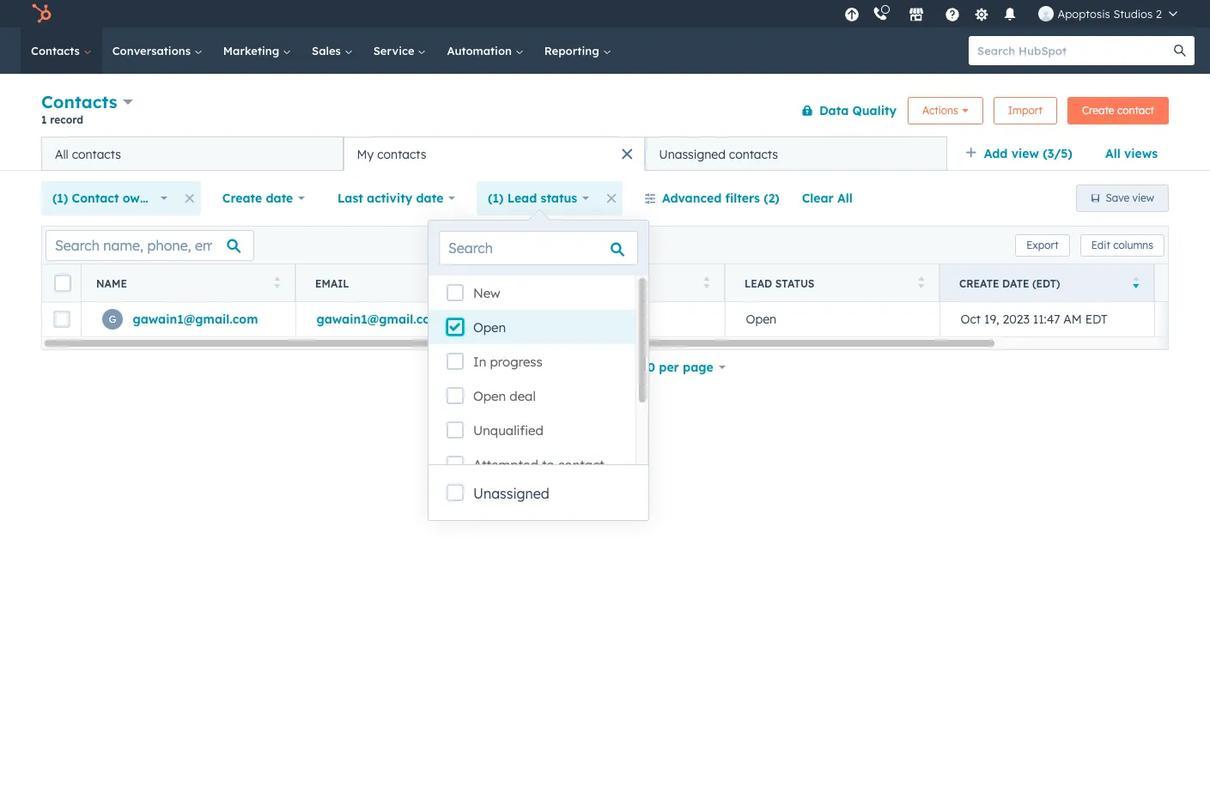 Task type: locate. For each thing, give the bounding box(es) containing it.
1 horizontal spatial create
[[959, 277, 999, 290]]

date
[[266, 191, 293, 206], [416, 191, 443, 206]]

search button
[[1165, 36, 1195, 65]]

gawain1@gmail.com inside button
[[316, 312, 442, 327]]

press to sort. image left lead status
[[703, 276, 709, 288]]

1 vertical spatial view
[[1132, 192, 1154, 204]]

email
[[315, 277, 349, 290]]

0 horizontal spatial contact
[[558, 457, 604, 473]]

help button
[[938, 0, 967, 27]]

data
[[819, 103, 849, 118]]

1 horizontal spatial contacts
[[377, 146, 426, 162]]

date
[[1002, 277, 1029, 290]]

press to sort. image for lead status
[[918, 276, 924, 288]]

views
[[1124, 146, 1158, 161]]

unassigned for unassigned
[[473, 485, 549, 502]]

create
[[1082, 103, 1114, 116], [222, 191, 262, 206], [959, 277, 999, 290]]

2 press to sort. image from the left
[[703, 276, 709, 288]]

last
[[338, 191, 363, 206]]

1 horizontal spatial all
[[837, 191, 853, 206]]

all contacts
[[55, 146, 121, 162]]

(1) down my contacts button
[[488, 191, 504, 206]]

create inside popup button
[[222, 191, 262, 206]]

calling icon image
[[873, 7, 888, 22]]

tara schultz image
[[1039, 6, 1054, 21]]

1 horizontal spatial contact
[[1117, 103, 1154, 116]]

1 vertical spatial contacts
[[41, 91, 117, 113]]

(1) contact owner
[[52, 191, 160, 206]]

--
[[531, 312, 541, 327]]

unassigned up advanced
[[659, 146, 726, 162]]

(1) for (1) contact owner
[[52, 191, 68, 206]]

2 vertical spatial create
[[959, 277, 999, 290]]

all for all contacts
[[55, 146, 68, 162]]

list box containing new
[[429, 276, 648, 482]]

19,
[[984, 312, 999, 327]]

quality
[[852, 103, 897, 118]]

view
[[1011, 146, 1039, 161], [1132, 192, 1154, 204]]

create down all contacts button
[[222, 191, 262, 206]]

my contacts
[[357, 146, 426, 162]]

page
[[683, 360, 713, 375]]

apoptosis studios 2 button
[[1028, 0, 1188, 27]]

open deal
[[473, 388, 536, 404]]

2 (1) from the left
[[488, 191, 504, 206]]

2 gawain1@gmail.com from the left
[[316, 312, 442, 327]]

1 horizontal spatial date
[[416, 191, 443, 206]]

all inside all contacts button
[[55, 146, 68, 162]]

create up all views
[[1082, 103, 1114, 116]]

open inside button
[[746, 312, 776, 327]]

1 horizontal spatial gawain1@gmail.com
[[316, 312, 442, 327]]

number
[[570, 277, 616, 290]]

clear all button
[[791, 181, 864, 216]]

0 vertical spatial lead
[[507, 191, 537, 206]]

press to sort. image left email
[[274, 276, 280, 288]]

unassigned contacts button
[[645, 137, 947, 171]]

1 horizontal spatial view
[[1132, 192, 1154, 204]]

0 horizontal spatial contacts
[[72, 146, 121, 162]]

contacts up contact
[[72, 146, 121, 162]]

open down lead status
[[746, 312, 776, 327]]

all for all views
[[1105, 146, 1120, 161]]

contacts inside "unassigned contacts" button
[[729, 146, 778, 162]]

(1) left contact
[[52, 191, 68, 206]]

lead
[[507, 191, 537, 206], [745, 277, 772, 290]]

apoptosis studios 2 menu
[[839, 0, 1189, 27]]

advanced filters (2)
[[662, 191, 779, 206]]

contacts
[[72, 146, 121, 162], [377, 146, 426, 162], [729, 146, 778, 162]]

press to sort. element for phone number
[[703, 276, 709, 291]]

contact up all views
[[1117, 103, 1154, 116]]

contacts inside 'popup button'
[[41, 91, 117, 113]]

0 horizontal spatial create
[[222, 191, 262, 206]]

contacts down the hubspot link
[[31, 44, 83, 58]]

1 horizontal spatial gawain1@gmail.com link
[[316, 312, 442, 327]]

columns
[[1113, 238, 1153, 251]]

apoptosis studios 2
[[1058, 7, 1162, 21]]

2 horizontal spatial contacts
[[729, 146, 778, 162]]

(1) lead status button
[[477, 181, 600, 216]]

all down the 1 record
[[55, 146, 68, 162]]

press to sort. element
[[274, 276, 280, 291], [488, 276, 495, 291], [703, 276, 709, 291], [918, 276, 924, 291]]

3 contacts from the left
[[729, 146, 778, 162]]

-
[[531, 312, 536, 327], [536, 312, 541, 327]]

1 vertical spatial lead
[[745, 277, 772, 290]]

0 horizontal spatial view
[[1011, 146, 1039, 161]]

filters
[[725, 191, 760, 206]]

create inside button
[[1082, 103, 1114, 116]]

1 vertical spatial create
[[222, 191, 262, 206]]

view inside button
[[1132, 192, 1154, 204]]

contacts inside my contacts button
[[377, 146, 426, 162]]

1 horizontal spatial unassigned
[[659, 146, 726, 162]]

0 vertical spatial contact
[[1117, 103, 1154, 116]]

0 vertical spatial create
[[1082, 103, 1114, 116]]

2 date from the left
[[416, 191, 443, 206]]

create left date
[[959, 277, 999, 290]]

add view (3/5)
[[984, 146, 1073, 161]]

open
[[746, 312, 776, 327], [473, 319, 506, 336], [473, 388, 506, 404]]

1 horizontal spatial press to sort. image
[[703, 276, 709, 288]]

advanced filters (2) button
[[633, 181, 791, 216]]

press to sort. element for email
[[488, 276, 495, 291]]

0 vertical spatial unassigned
[[659, 146, 726, 162]]

2 contacts from the left
[[377, 146, 426, 162]]

2 gawain1@gmail.com link from the left
[[316, 312, 442, 327]]

all inside 'all views' link
[[1105, 146, 1120, 161]]

-- button
[[510, 302, 725, 337]]

actions button
[[908, 97, 983, 124]]

last activity date
[[338, 191, 443, 206]]

view right add
[[1011, 146, 1039, 161]]

0 horizontal spatial lead
[[507, 191, 537, 206]]

press to sort. image
[[274, 276, 280, 288], [703, 276, 709, 288]]

view inside popup button
[[1011, 146, 1039, 161]]

1 contacts from the left
[[72, 146, 121, 162]]

add
[[984, 146, 1008, 161]]

0 horizontal spatial press to sort. image
[[274, 276, 280, 288]]

1 - from the left
[[531, 312, 536, 327]]

(1) inside popup button
[[52, 191, 68, 206]]

1 vertical spatial contact
[[558, 457, 604, 473]]

list box
[[429, 276, 648, 482]]

1 press to sort. image from the left
[[488, 276, 495, 288]]

1 horizontal spatial lead
[[745, 277, 772, 290]]

gawain1@gmail.com link
[[133, 312, 258, 327], [316, 312, 442, 327]]

0 horizontal spatial date
[[266, 191, 293, 206]]

1 horizontal spatial press to sort. image
[[918, 276, 924, 288]]

(3/5)
[[1043, 146, 1073, 161]]

(1)
[[52, 191, 68, 206], [488, 191, 504, 206]]

upgrade link
[[841, 5, 863, 23]]

0 horizontal spatial press to sort. image
[[488, 276, 495, 288]]

unassigned down attempted
[[473, 485, 549, 502]]

deal
[[510, 388, 536, 404]]

prev
[[506, 360, 533, 375]]

(1) inside popup button
[[488, 191, 504, 206]]

contact right to
[[558, 457, 604, 473]]

contacts for all contacts
[[72, 146, 121, 162]]

3 press to sort. element from the left
[[703, 276, 709, 291]]

contacts right my
[[377, 146, 426, 162]]

0 horizontal spatial gawain1@gmail.com link
[[133, 312, 258, 327]]

(1) lead status
[[488, 191, 577, 206]]

contacts up record
[[41, 91, 117, 113]]

1 horizontal spatial (1)
[[488, 191, 504, 206]]

0 horizontal spatial all
[[55, 146, 68, 162]]

create date button
[[211, 181, 316, 216]]

0 horizontal spatial unassigned
[[473, 485, 549, 502]]

1 gawain1@gmail.com link from the left
[[133, 312, 258, 327]]

(1) for (1) lead status
[[488, 191, 504, 206]]

4 press to sort. element from the left
[[918, 276, 924, 291]]

press to sort. image
[[488, 276, 495, 288], [918, 276, 924, 288]]

all left views
[[1105, 146, 1120, 161]]

1 (1) from the left
[[52, 191, 68, 206]]

clear all
[[802, 191, 853, 206]]

status
[[775, 277, 814, 290]]

2 press to sort. element from the left
[[488, 276, 495, 291]]

0 horizontal spatial (1)
[[52, 191, 68, 206]]

contacts up "filters"
[[729, 146, 778, 162]]

create contact
[[1082, 103, 1154, 116]]

2 horizontal spatial all
[[1105, 146, 1120, 161]]

2 press to sort. image from the left
[[918, 276, 924, 288]]

apoptosis
[[1058, 7, 1110, 21]]

studios
[[1113, 7, 1153, 21]]

0 vertical spatial view
[[1011, 146, 1039, 161]]

(2)
[[764, 191, 779, 206]]

1 vertical spatial unassigned
[[473, 485, 549, 502]]

contacts for my contacts
[[377, 146, 426, 162]]

date left last
[[266, 191, 293, 206]]

edit columns button
[[1080, 234, 1165, 256]]

1 press to sort. image from the left
[[274, 276, 280, 288]]

conversations
[[112, 44, 194, 58]]

50 per page
[[640, 360, 713, 375]]

contacts
[[31, 44, 83, 58], [41, 91, 117, 113]]

view right save
[[1132, 192, 1154, 204]]

unassigned for unassigned contacts
[[659, 146, 726, 162]]

conversations link
[[102, 27, 213, 74]]

all right clear
[[837, 191, 853, 206]]

last activity date button
[[326, 181, 466, 216]]

settings image
[[974, 7, 989, 23]]

contacts inside all contacts button
[[72, 146, 121, 162]]

phone
[[530, 277, 567, 290]]

2 horizontal spatial create
[[1082, 103, 1114, 116]]

unassigned inside button
[[659, 146, 726, 162]]

all
[[1105, 146, 1120, 161], [55, 146, 68, 162], [837, 191, 853, 206]]

date right activity
[[416, 191, 443, 206]]

import
[[1008, 103, 1042, 116]]

service link
[[363, 27, 437, 74]]

hubspot image
[[31, 3, 52, 24]]

0 horizontal spatial gawain1@gmail.com
[[133, 312, 258, 327]]

create for create date (edt)
[[959, 277, 999, 290]]

11:47
[[1033, 312, 1060, 327]]



Task type: describe. For each thing, give the bounding box(es) containing it.
view for add
[[1011, 146, 1039, 161]]

all inside clear all button
[[837, 191, 853, 206]]

activity
[[367, 191, 412, 206]]

2 - from the left
[[536, 312, 541, 327]]

50
[[640, 360, 655, 375]]

Search search field
[[439, 231, 638, 265]]

50 per page button
[[629, 350, 736, 385]]

pagination navigation
[[474, 356, 629, 379]]

create contact button
[[1067, 97, 1169, 124]]

view for save
[[1132, 192, 1154, 204]]

notifications button
[[996, 0, 1025, 27]]

per
[[659, 360, 679, 375]]

in
[[473, 354, 486, 370]]

search image
[[1174, 45, 1186, 57]]

progress
[[490, 354, 543, 370]]

open button
[[725, 302, 940, 337]]

1 gawain1@gmail.com from the left
[[133, 312, 258, 327]]

clear
[[802, 191, 834, 206]]

data quality button
[[790, 93, 897, 128]]

press to sort. image for email
[[488, 276, 495, 288]]

descending sort. press to sort ascending. image
[[1132, 276, 1139, 288]]

press to sort. element for lead status
[[918, 276, 924, 291]]

unassigned contacts
[[659, 146, 778, 162]]

lead status
[[745, 277, 814, 290]]

1 date from the left
[[266, 191, 293, 206]]

press to sort. image for first press to sort. element from the left
[[274, 276, 280, 288]]

attempted to contact
[[473, 457, 604, 473]]

settings link
[[971, 5, 992, 23]]

descending sort. press to sort ascending. element
[[1132, 276, 1139, 291]]

marketplaces image
[[909, 8, 924, 23]]

edit
[[1091, 238, 1110, 251]]

2
[[1156, 7, 1162, 21]]

status
[[541, 191, 577, 206]]

phone number
[[530, 277, 616, 290]]

all contacts button
[[41, 137, 343, 171]]

Search HubSpot search field
[[969, 36, 1179, 65]]

prev button
[[474, 357, 539, 379]]

gawain1@gmail.com link inside button
[[316, 312, 442, 327]]

oct 19, 2023 11:47 am edt
[[961, 312, 1108, 327]]

create for create date
[[222, 191, 262, 206]]

contact
[[72, 191, 119, 206]]

in progress
[[473, 354, 543, 370]]

attempted
[[473, 457, 538, 473]]

edt
[[1085, 312, 1108, 327]]

marketing link
[[213, 27, 301, 74]]

contacts button
[[41, 89, 133, 114]]

sales
[[312, 44, 344, 58]]

export
[[1026, 238, 1059, 251]]

automation
[[447, 44, 515, 58]]

reporting
[[544, 44, 602, 58]]

save view
[[1106, 192, 1154, 204]]

Search name, phone, email addresses, or company search field
[[46, 230, 254, 261]]

reporting link
[[534, 27, 621, 74]]

open left the deal
[[473, 388, 506, 404]]

1 press to sort. element from the left
[[274, 276, 280, 291]]

actions
[[922, 103, 958, 116]]

record
[[50, 113, 83, 126]]

1
[[41, 113, 47, 126]]

(1) contact owner button
[[41, 181, 178, 216]]

my
[[357, 146, 374, 162]]

contacts banner
[[41, 88, 1169, 137]]

contacts for unassigned contacts
[[729, 146, 778, 162]]

0 vertical spatial contacts
[[31, 44, 83, 58]]

export button
[[1015, 234, 1070, 256]]

new
[[473, 285, 500, 301]]

to
[[542, 457, 554, 473]]

data quality
[[819, 103, 897, 118]]

marketing
[[223, 44, 283, 58]]

2023
[[1003, 312, 1030, 327]]

oct
[[961, 312, 981, 327]]

contact inside button
[[1117, 103, 1154, 116]]

upgrade image
[[844, 7, 860, 23]]

contacts link
[[21, 27, 102, 74]]

edit columns
[[1091, 238, 1153, 251]]

service
[[373, 44, 418, 58]]

(edt)
[[1032, 277, 1060, 290]]

unqualified
[[473, 423, 543, 439]]

all views
[[1105, 146, 1158, 161]]

marketplaces button
[[899, 0, 935, 27]]

create date
[[222, 191, 293, 206]]

advanced
[[662, 191, 722, 206]]

add view (3/5) button
[[954, 137, 1094, 171]]

1 record
[[41, 113, 83, 126]]

press to sort. image for press to sort. element associated with phone number
[[703, 276, 709, 288]]

lead inside '(1) lead status' popup button
[[507, 191, 537, 206]]

am
[[1063, 312, 1082, 327]]

name
[[96, 277, 127, 290]]

notifications image
[[1003, 8, 1018, 23]]

calling icon button
[[866, 3, 895, 25]]

create for create contact
[[1082, 103, 1114, 116]]

hubspot link
[[21, 3, 64, 24]]

save view button
[[1076, 185, 1169, 212]]

import button
[[993, 97, 1057, 124]]

open down new at left
[[473, 319, 506, 336]]

owner
[[123, 191, 160, 206]]

help image
[[945, 8, 961, 23]]

all views link
[[1094, 137, 1169, 171]]



Task type: vqa. For each thing, say whether or not it's contained in the screenshot.
Press to sort. icon for first Press to sort. element from the right
no



